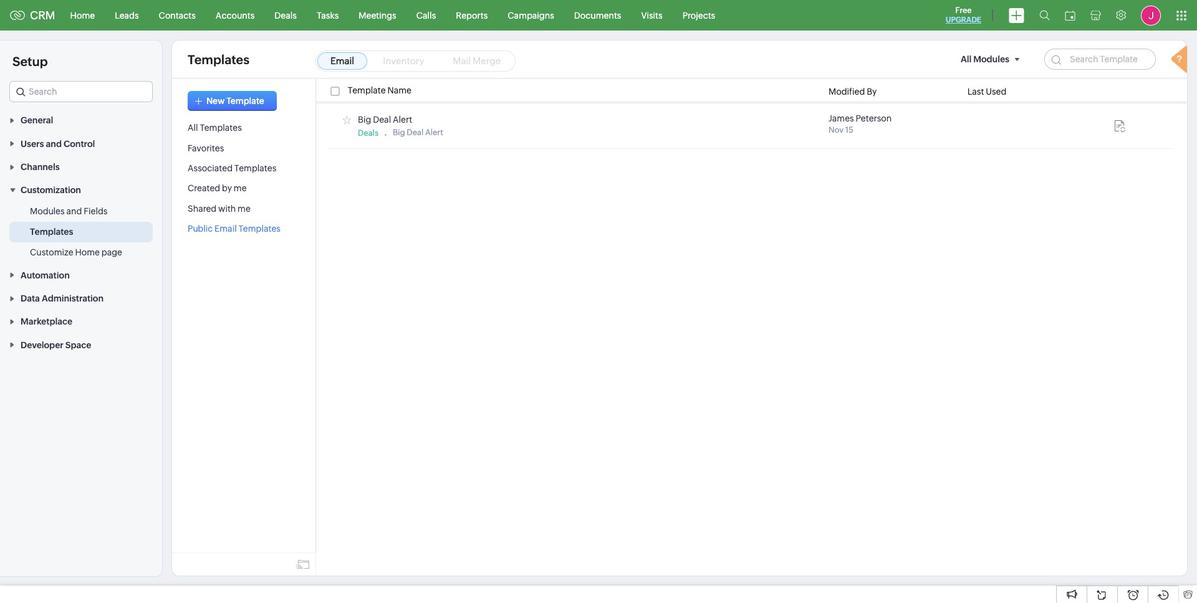 Task type: describe. For each thing, give the bounding box(es) containing it.
marketplace
[[21, 317, 72, 327]]

users and control
[[21, 139, 95, 149]]

used
[[986, 87, 1007, 97]]

campaigns
[[508, 10, 554, 20]]

shared
[[188, 204, 217, 214]]

0 horizontal spatial email
[[215, 224, 237, 234]]

0 vertical spatial home
[[70, 10, 95, 20]]

1 horizontal spatial template
[[348, 86, 386, 96]]

0 vertical spatial big deal alert
[[358, 115, 412, 125]]

1 vertical spatial big
[[393, 128, 405, 137]]

modules and fields link
[[30, 205, 108, 218]]

general
[[21, 116, 53, 126]]

all templates
[[188, 123, 242, 133]]

1 vertical spatial big deal alert
[[393, 128, 443, 137]]

projects
[[683, 10, 715, 20]]

search element
[[1032, 0, 1058, 31]]

customize home page
[[30, 248, 122, 258]]

templates inside customization region
[[30, 227, 73, 237]]

templates down shared with me link
[[239, 224, 281, 234]]

and for users
[[46, 139, 62, 149]]

modified
[[829, 87, 865, 97]]

leads
[[115, 10, 139, 20]]

big deal alert link
[[358, 115, 412, 125]]

favorites
[[188, 143, 224, 153]]

fields
[[84, 207, 108, 217]]

shared with me link
[[188, 204, 251, 214]]

upgrade
[[946, 16, 981, 24]]

me for created by me
[[234, 184, 247, 194]]

channels button
[[0, 155, 162, 178]]

meetings link
[[349, 0, 406, 30]]

users and control button
[[0, 132, 162, 155]]

with
[[218, 204, 236, 214]]

reports link
[[446, 0, 498, 30]]

free
[[955, 6, 972, 15]]

james peterson link
[[829, 114, 892, 124]]

profile image
[[1141, 5, 1161, 25]]

favorites link
[[188, 143, 224, 153]]

all templates link
[[188, 123, 242, 133]]

associated
[[188, 163, 233, 173]]

calls
[[416, 10, 436, 20]]

create menu image
[[1009, 8, 1025, 23]]

1 vertical spatial deal
[[407, 128, 424, 137]]

automation button
[[0, 263, 162, 287]]

customize home page link
[[30, 247, 122, 259]]

by
[[867, 87, 877, 97]]

name
[[388, 86, 412, 96]]

templates up the favorites link
[[200, 123, 242, 133]]

1 horizontal spatial email
[[330, 55, 354, 66]]

data administration button
[[0, 287, 162, 310]]

meetings
[[359, 10, 396, 20]]

developer space button
[[0, 333, 162, 357]]

marketplace button
[[0, 310, 162, 333]]

new
[[206, 96, 225, 106]]

all for all templates
[[188, 123, 198, 133]]

accounts link
[[206, 0, 265, 30]]

space
[[65, 340, 91, 350]]

modules inside customization region
[[30, 207, 65, 217]]

james
[[829, 114, 854, 124]]

and for modules
[[66, 207, 82, 217]]

documents
[[574, 10, 621, 20]]

customization region
[[0, 202, 162, 263]]

projects link
[[673, 0, 725, 30]]

customization
[[21, 185, 81, 195]]

crm
[[30, 9, 55, 22]]

created
[[188, 184, 220, 194]]

me for shared with me
[[238, 204, 251, 214]]

developer space
[[21, 340, 91, 350]]

general button
[[0, 108, 162, 132]]

create menu element
[[1001, 0, 1032, 30]]

shared with me
[[188, 204, 251, 214]]

All Modules field
[[956, 49, 1029, 70]]

modules inside field
[[974, 54, 1010, 64]]

leads link
[[105, 0, 149, 30]]

page
[[102, 248, 122, 258]]

campaigns link
[[498, 0, 564, 30]]

templates up new
[[188, 52, 249, 66]]

templates link
[[30, 226, 73, 238]]



Task type: locate. For each thing, give the bounding box(es) containing it.
0 vertical spatial alert
[[393, 115, 412, 125]]

Search text field
[[10, 82, 152, 102]]

profile element
[[1134, 0, 1169, 30]]

deal down template name
[[373, 115, 391, 125]]

deals
[[275, 10, 297, 20], [358, 128, 379, 138]]

0 vertical spatial email
[[330, 55, 354, 66]]

all
[[961, 54, 972, 64], [188, 123, 198, 133]]

home inside 'link'
[[75, 248, 100, 258]]

0 vertical spatial big
[[358, 115, 371, 125]]

1 vertical spatial alert
[[425, 128, 443, 137]]

deals link
[[265, 0, 307, 30]]

visits
[[641, 10, 663, 20]]

james peterson nov 15
[[829, 114, 892, 135]]

templates
[[188, 52, 249, 66], [200, 123, 242, 133], [234, 163, 276, 173], [239, 224, 281, 234], [30, 227, 73, 237]]

1 vertical spatial template
[[227, 96, 264, 106]]

1 vertical spatial and
[[66, 207, 82, 217]]

0 vertical spatial all
[[961, 54, 972, 64]]

me
[[234, 184, 247, 194], [238, 204, 251, 214]]

associated templates
[[188, 163, 276, 173]]

public email templates
[[188, 224, 281, 234]]

email up template name
[[330, 55, 354, 66]]

1 horizontal spatial modules
[[974, 54, 1010, 64]]

1 horizontal spatial deal
[[407, 128, 424, 137]]

created by me
[[188, 184, 247, 194]]

by
[[222, 184, 232, 194]]

all for all modules
[[961, 54, 972, 64]]

and left fields
[[66, 207, 82, 217]]

email
[[330, 55, 354, 66], [215, 224, 237, 234]]

developer
[[21, 340, 63, 350]]

deals down the big deal alert link
[[358, 128, 379, 138]]

0 horizontal spatial and
[[46, 139, 62, 149]]

users
[[21, 139, 44, 149]]

template
[[348, 86, 386, 96], [227, 96, 264, 106]]

automation
[[21, 270, 70, 280]]

channels
[[21, 162, 60, 172]]

customize
[[30, 248, 73, 258]]

public
[[188, 224, 213, 234]]

templates up created by me
[[234, 163, 276, 173]]

None field
[[9, 81, 153, 102]]

customization button
[[0, 178, 162, 202]]

new template
[[206, 96, 264, 106]]

reports
[[456, 10, 488, 20]]

contacts
[[159, 10, 196, 20]]

0 vertical spatial deal
[[373, 115, 391, 125]]

15
[[845, 126, 853, 135]]

tasks link
[[307, 0, 349, 30]]

template left name
[[348, 86, 386, 96]]

home up automation dropdown button
[[75, 248, 100, 258]]

home
[[70, 10, 95, 20], [75, 248, 100, 258]]

calendar image
[[1065, 10, 1076, 20]]

me right by
[[234, 184, 247, 194]]

and right users in the top left of the page
[[46, 139, 62, 149]]

1 vertical spatial deals
[[358, 128, 379, 138]]

0 horizontal spatial deal
[[373, 115, 391, 125]]

1 horizontal spatial big
[[393, 128, 405, 137]]

modules up last used
[[974, 54, 1010, 64]]

created by me link
[[188, 184, 247, 194]]

all modules
[[961, 54, 1010, 64]]

email down with
[[215, 224, 237, 234]]

last
[[968, 87, 984, 97]]

template right new
[[227, 96, 264, 106]]

big deal alert down template name
[[358, 115, 412, 125]]

public email templates link
[[188, 224, 281, 234]]

home right crm
[[70, 10, 95, 20]]

template name
[[348, 86, 412, 96]]

big deal alert down the big deal alert link
[[393, 128, 443, 137]]

0 vertical spatial deals
[[275, 10, 297, 20]]

setup
[[12, 54, 48, 69]]

Search Template text field
[[1044, 49, 1156, 70]]

me right with
[[238, 204, 251, 214]]

modules up templates link
[[30, 207, 65, 217]]

administration
[[42, 294, 104, 304]]

calls link
[[406, 0, 446, 30]]

0 horizontal spatial big
[[358, 115, 371, 125]]

visits link
[[631, 0, 673, 30]]

0 horizontal spatial deals
[[275, 10, 297, 20]]

big deal alert
[[358, 115, 412, 125], [393, 128, 443, 137]]

associated templates link
[[188, 163, 276, 173]]

documents link
[[564, 0, 631, 30]]

contacts link
[[149, 0, 206, 30]]

templates up the customize
[[30, 227, 73, 237]]

and inside dropdown button
[[46, 139, 62, 149]]

deal
[[373, 115, 391, 125], [407, 128, 424, 137]]

0 vertical spatial me
[[234, 184, 247, 194]]

accounts
[[216, 10, 255, 20]]

all up last
[[961, 54, 972, 64]]

search image
[[1039, 10, 1050, 21]]

big down template name
[[358, 115, 371, 125]]

1 horizontal spatial alert
[[425, 128, 443, 137]]

0 horizontal spatial template
[[227, 96, 264, 106]]

1 vertical spatial me
[[238, 204, 251, 214]]

0 vertical spatial modules
[[974, 54, 1010, 64]]

new template button
[[188, 91, 277, 111]]

deal down the big deal alert link
[[407, 128, 424, 137]]

all inside field
[[961, 54, 972, 64]]

tasks
[[317, 10, 339, 20]]

control
[[64, 139, 95, 149]]

1 vertical spatial modules
[[30, 207, 65, 217]]

last used
[[968, 87, 1007, 97]]

email link
[[317, 52, 367, 70]]

1 vertical spatial all
[[188, 123, 198, 133]]

and
[[46, 139, 62, 149], [66, 207, 82, 217]]

modified by
[[829, 87, 877, 97]]

free upgrade
[[946, 6, 981, 24]]

all up the favorites link
[[188, 123, 198, 133]]

0 vertical spatial and
[[46, 139, 62, 149]]

template inside button
[[227, 96, 264, 106]]

1 vertical spatial home
[[75, 248, 100, 258]]

1 horizontal spatial and
[[66, 207, 82, 217]]

data administration
[[21, 294, 104, 304]]

crm link
[[10, 9, 55, 22]]

0 horizontal spatial all
[[188, 123, 198, 133]]

1 vertical spatial email
[[215, 224, 237, 234]]

peterson
[[856, 114, 892, 124]]

1 horizontal spatial all
[[961, 54, 972, 64]]

nov
[[829, 126, 844, 135]]

home link
[[60, 0, 105, 30]]

big down the big deal alert link
[[393, 128, 405, 137]]

big
[[358, 115, 371, 125], [393, 128, 405, 137]]

0 vertical spatial template
[[348, 86, 386, 96]]

and inside customization region
[[66, 207, 82, 217]]

data
[[21, 294, 40, 304]]

0 horizontal spatial alert
[[393, 115, 412, 125]]

1 horizontal spatial deals
[[358, 128, 379, 138]]

modules and fields
[[30, 207, 108, 217]]

0 horizontal spatial modules
[[30, 207, 65, 217]]

deals left "tasks" link
[[275, 10, 297, 20]]



Task type: vqa. For each thing, say whether or not it's contained in the screenshot.
Associated Templates
yes



